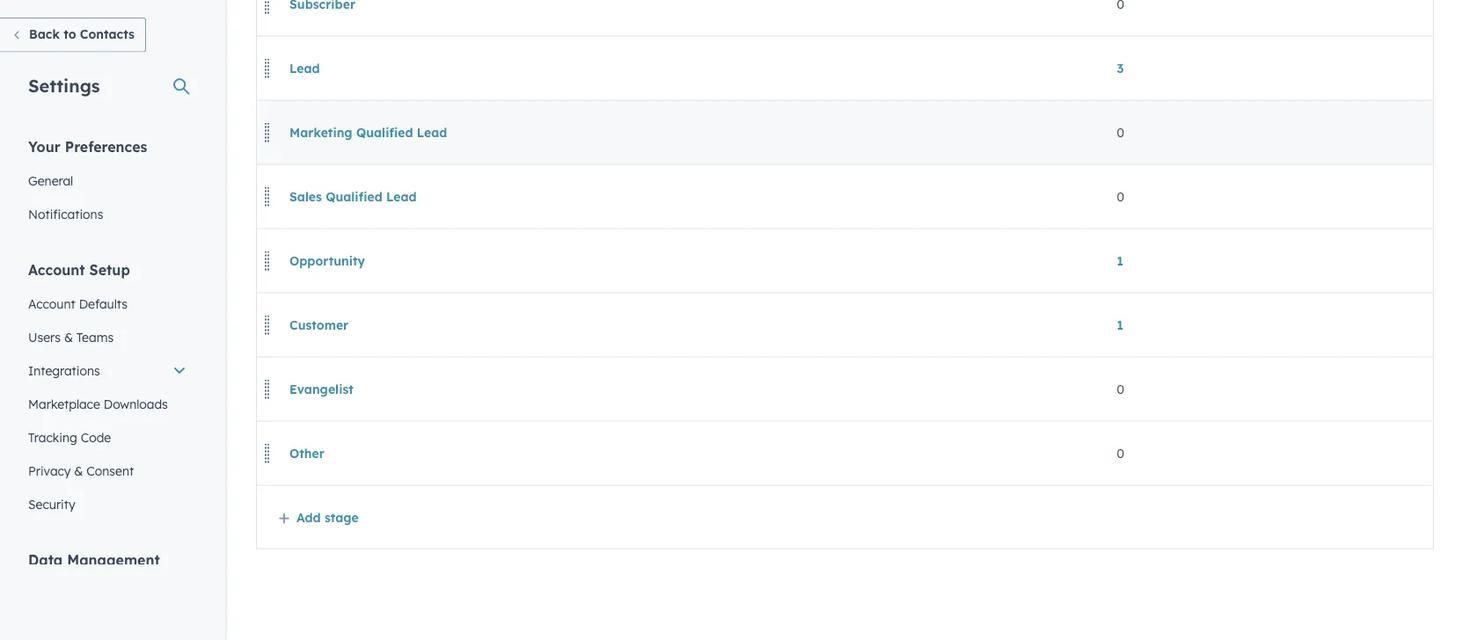 Task type: vqa. For each thing, say whether or not it's contained in the screenshot.
OTHER button
yes



Task type: describe. For each thing, give the bounding box(es) containing it.
lead for marketing qualified lead
[[417, 125, 447, 140]]

marketing qualified lead
[[290, 125, 447, 140]]

notifications
[[28, 206, 103, 222]]

marketing qualified lead button
[[278, 115, 459, 150]]

preferences
[[65, 138, 147, 155]]

1 for customer
[[1117, 318, 1124, 333]]

0 vertical spatial lead
[[290, 61, 320, 76]]

opportunity button
[[278, 244, 377, 279]]

privacy & consent
[[28, 463, 134, 479]]

your
[[28, 138, 61, 155]]

add stage
[[297, 511, 359, 526]]

other
[[290, 446, 325, 462]]

sales
[[290, 189, 322, 205]]

notifications link
[[18, 198, 197, 231]]

1 for opportunity
[[1117, 254, 1124, 269]]

account defaults link
[[18, 287, 197, 321]]

qualified for sales
[[326, 189, 383, 205]]

1 0 from the top
[[1117, 125, 1125, 141]]

other button
[[278, 436, 336, 472]]

security link
[[18, 488, 197, 521]]

contacts
[[80, 26, 134, 42]]

3
[[1117, 61, 1124, 76]]

privacy
[[28, 463, 71, 479]]

customer button
[[278, 308, 360, 343]]

delete
[[1000, 138, 1032, 151]]

consent
[[86, 463, 134, 479]]

teams
[[76, 330, 114, 345]]

sales qualified lead button
[[278, 179, 428, 215]]

stage
[[325, 511, 359, 526]]

back to contacts
[[29, 26, 134, 42]]

account defaults
[[28, 296, 128, 312]]

0 for sales qualified lead
[[1117, 189, 1125, 205]]

delete button
[[989, 133, 1043, 156]]

general
[[28, 173, 73, 188]]

your preferences
[[28, 138, 147, 155]]

users & teams link
[[18, 321, 197, 354]]

account for account setup
[[28, 261, 85, 279]]

edit
[[947, 138, 967, 151]]

marketplace downloads
[[28, 396, 168, 412]]

defaults
[[79, 296, 128, 312]]

account setup element
[[18, 260, 197, 521]]

integrations button
[[18, 354, 197, 388]]

tracking
[[28, 430, 77, 445]]



Task type: locate. For each thing, give the bounding box(es) containing it.
1 horizontal spatial &
[[74, 463, 83, 479]]

2 vertical spatial lead
[[386, 189, 417, 205]]

setup
[[89, 261, 130, 279]]

back
[[29, 26, 60, 42]]

customer
[[290, 318, 349, 333]]

users
[[28, 330, 61, 345]]

3 0 from the top
[[1117, 382, 1125, 398]]

lead inside "button"
[[417, 125, 447, 140]]

1 account from the top
[[28, 261, 85, 279]]

opportunity
[[290, 253, 365, 269]]

to
[[64, 26, 76, 42]]

your preferences element
[[18, 137, 197, 231]]

& right privacy
[[74, 463, 83, 479]]

0 vertical spatial &
[[64, 330, 73, 345]]

users & teams
[[28, 330, 114, 345]]

edit button
[[936, 133, 978, 156]]

0 for evangelist
[[1117, 382, 1125, 398]]

1 vertical spatial &
[[74, 463, 83, 479]]

back to contacts link
[[0, 18, 146, 52]]

0 vertical spatial account
[[28, 261, 85, 279]]

lead
[[290, 61, 320, 76], [417, 125, 447, 140], [386, 189, 417, 205]]

marketing
[[290, 125, 353, 140]]

0 horizontal spatial &
[[64, 330, 73, 345]]

2 1 button from the top
[[1117, 318, 1124, 333]]

account
[[28, 261, 85, 279], [28, 296, 75, 312]]

2 1 from the top
[[1117, 318, 1124, 333]]

&
[[64, 330, 73, 345], [74, 463, 83, 479]]

1 vertical spatial 1 button
[[1117, 318, 1124, 333]]

2 0 from the top
[[1117, 189, 1125, 205]]

lead button
[[278, 51, 331, 86]]

general link
[[18, 164, 197, 198]]

& for users
[[64, 330, 73, 345]]

2 account from the top
[[28, 296, 75, 312]]

1 1 button from the top
[[1117, 254, 1124, 269]]

add
[[297, 511, 321, 526]]

4 0 from the top
[[1117, 446, 1125, 462]]

integrations
[[28, 363, 100, 378]]

1 button
[[1117, 254, 1124, 269], [1117, 318, 1124, 333]]

1 1 from the top
[[1117, 254, 1124, 269]]

1 button for customer
[[1117, 318, 1124, 333]]

1 vertical spatial account
[[28, 296, 75, 312]]

1 button for opportunity
[[1117, 254, 1124, 269]]

0 vertical spatial 1 button
[[1117, 254, 1124, 269]]

0 for other
[[1117, 446, 1125, 462]]

account for account defaults
[[28, 296, 75, 312]]

0
[[1117, 125, 1125, 141], [1117, 189, 1125, 205], [1117, 382, 1125, 398], [1117, 446, 1125, 462]]

account up users
[[28, 296, 75, 312]]

evangelist
[[290, 382, 354, 397]]

add stage button
[[278, 511, 359, 526]]

3 button
[[1117, 61, 1124, 76]]

marketplace downloads link
[[18, 388, 197, 421]]

qualified for marketing
[[356, 125, 413, 140]]

downloads
[[104, 396, 168, 412]]

& right users
[[64, 330, 73, 345]]

tracking code link
[[18, 421, 197, 455]]

code
[[81, 430, 111, 445]]

lead for sales qualified lead
[[386, 189, 417, 205]]

0 vertical spatial 1
[[1117, 254, 1124, 269]]

1 vertical spatial 1
[[1117, 318, 1124, 333]]

security
[[28, 497, 75, 512]]

qualified inside "button"
[[356, 125, 413, 140]]

qualified inside button
[[326, 189, 383, 205]]

1 vertical spatial lead
[[417, 125, 447, 140]]

data management
[[28, 551, 160, 569]]

privacy & consent link
[[18, 455, 197, 488]]

& for privacy
[[74, 463, 83, 479]]

tracking code
[[28, 430, 111, 445]]

sales qualified lead
[[290, 189, 417, 205]]

qualified right marketing
[[356, 125, 413, 140]]

account up 'account defaults'
[[28, 261, 85, 279]]

& inside privacy & consent link
[[74, 463, 83, 479]]

qualified
[[356, 125, 413, 140], [326, 189, 383, 205]]

0 vertical spatial qualified
[[356, 125, 413, 140]]

1 vertical spatial qualified
[[326, 189, 383, 205]]

account setup
[[28, 261, 130, 279]]

data
[[28, 551, 63, 569]]

management
[[67, 551, 160, 569]]

qualified right sales
[[326, 189, 383, 205]]

& inside users & teams link
[[64, 330, 73, 345]]

settings
[[28, 74, 100, 96]]

evangelist button
[[278, 372, 365, 407]]

marketplace
[[28, 396, 100, 412]]

1
[[1117, 254, 1124, 269], [1117, 318, 1124, 333]]



